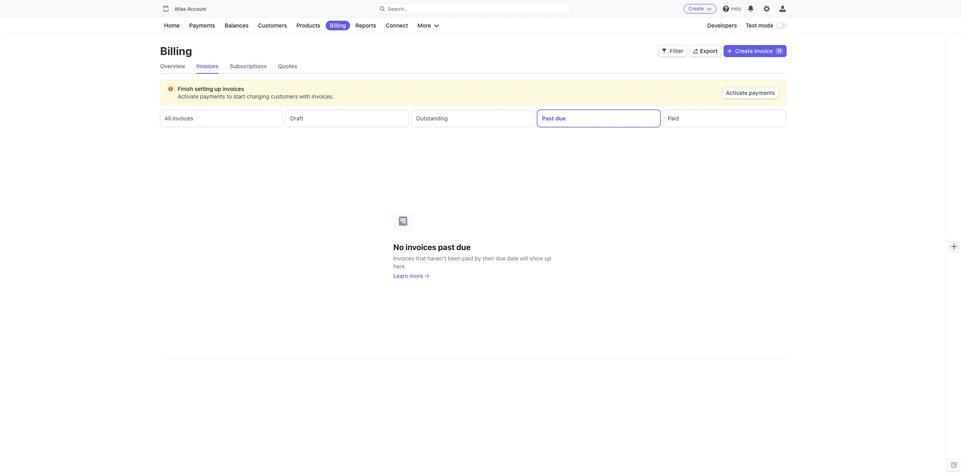 Task type: describe. For each thing, give the bounding box(es) containing it.
outstanding
[[416, 115, 448, 122]]

activate inside finish setting up invoices activate payments to start charging customers with invoices.
[[178, 93, 199, 100]]

payments link
[[185, 21, 219, 30]]

subscriptions
[[230, 63, 267, 69]]

svg image inside the filter popup button
[[662, 49, 667, 54]]

learn
[[394, 272, 409, 279]]

will
[[520, 255, 529, 262]]

customers link
[[254, 21, 291, 30]]

to
[[227, 93, 232, 100]]

past
[[438, 242, 455, 252]]

up inside invoices that haven't been paid by their due date will show up here.
[[545, 255, 552, 262]]

export
[[701, 47, 718, 54]]

help button
[[720, 2, 745, 15]]

n
[[778, 48, 782, 54]]

test mode
[[746, 22, 774, 29]]

setting
[[195, 85, 213, 92]]

developers
[[708, 22, 738, 29]]

products link
[[293, 21, 325, 30]]

by
[[475, 255, 481, 262]]

connect link
[[382, 21, 412, 30]]

learn more
[[394, 272, 424, 279]]

due inside button
[[556, 115, 566, 122]]

outstanding button
[[412, 110, 535, 127]]

1 horizontal spatial activate
[[727, 89, 748, 96]]

payments
[[189, 22, 215, 29]]

0 horizontal spatial svg image
[[168, 87, 173, 91]]

tab list containing overview
[[160, 59, 787, 74]]

developers link
[[704, 21, 742, 30]]

reports link
[[352, 21, 380, 30]]

filter button
[[659, 45, 687, 57]]

all
[[165, 115, 171, 122]]

customers
[[258, 22, 287, 29]]

activate payments link
[[723, 87, 779, 99]]

with
[[300, 93, 310, 100]]

show
[[530, 255, 544, 262]]

atlas
[[175, 6, 186, 12]]

Search… text field
[[375, 4, 572, 14]]

create for create invoice
[[736, 47, 754, 54]]

invoices that haven't been paid by their due date will show up here.
[[394, 255, 552, 270]]

draft
[[291, 115, 304, 122]]

tab list containing all invoices
[[160, 110, 787, 127]]

past due
[[542, 115, 566, 122]]

invoices inside finish setting up invoices activate payments to start charging customers with invoices.
[[223, 85, 244, 92]]

invoices link
[[197, 59, 219, 73]]

Search… search field
[[375, 4, 572, 14]]

up inside finish setting up invoices activate payments to start charging customers with invoices.
[[215, 85, 221, 92]]

more
[[418, 22, 431, 29]]

been
[[448, 255, 461, 262]]

1 vertical spatial due
[[457, 242, 471, 252]]

balances link
[[221, 21, 253, 30]]

reports
[[356, 22, 377, 29]]

atlas account
[[175, 6, 207, 12]]

svg image
[[728, 49, 733, 54]]

create for create
[[689, 6, 704, 12]]



Task type: locate. For each thing, give the bounding box(es) containing it.
1 horizontal spatial billing
[[330, 22, 346, 29]]

svg image left finish
[[168, 87, 173, 91]]

2 horizontal spatial due
[[556, 115, 566, 122]]

1 horizontal spatial up
[[545, 255, 552, 262]]

invoices for invoices
[[197, 63, 219, 69]]

create button
[[684, 4, 717, 14]]

charging
[[247, 93, 269, 100]]

0 horizontal spatial up
[[215, 85, 221, 92]]

export button
[[690, 45, 722, 57]]

1 vertical spatial create
[[736, 47, 754, 54]]

up
[[215, 85, 221, 92], [545, 255, 552, 262]]

create up developers link
[[689, 6, 704, 12]]

1 horizontal spatial due
[[496, 255, 506, 262]]

that
[[416, 255, 426, 262]]

1 horizontal spatial svg image
[[662, 49, 667, 54]]

0 horizontal spatial due
[[457, 242, 471, 252]]

haven't
[[428, 255, 447, 262]]

mode
[[759, 22, 774, 29]]

quotes
[[278, 63, 298, 69]]

0 horizontal spatial invoices
[[173, 115, 193, 122]]

1 horizontal spatial invoices
[[394, 255, 415, 262]]

2 vertical spatial invoices
[[406, 242, 437, 252]]

1 vertical spatial billing
[[160, 44, 192, 57]]

invoices.
[[312, 93, 334, 100]]

create right svg image
[[736, 47, 754, 54]]

more
[[410, 272, 424, 279]]

0 vertical spatial invoices
[[223, 85, 244, 92]]

0 vertical spatial billing
[[330, 22, 346, 29]]

up right setting
[[215, 85, 221, 92]]

activate payments
[[727, 89, 776, 96]]

invoices
[[197, 63, 219, 69], [394, 255, 415, 262]]

0 horizontal spatial create
[[689, 6, 704, 12]]

1 vertical spatial invoices
[[394, 255, 415, 262]]

invoices up the that
[[406, 242, 437, 252]]

0 vertical spatial tab list
[[160, 59, 787, 74]]

activate
[[727, 89, 748, 96], [178, 93, 199, 100]]

subscriptions link
[[230, 59, 267, 73]]

start
[[234, 93, 245, 100]]

due inside invoices that haven't been paid by their due date will show up here.
[[496, 255, 506, 262]]

atlas account button
[[160, 3, 215, 14]]

billing link
[[326, 21, 350, 30]]

payments
[[750, 89, 776, 96], [200, 93, 225, 100]]

payments inside finish setting up invoices activate payments to start charging customers with invoices.
[[200, 93, 225, 100]]

balances
[[225, 22, 249, 29]]

paid
[[668, 115, 679, 122]]

search…
[[388, 6, 408, 12]]

home
[[164, 22, 180, 29]]

2 horizontal spatial invoices
[[406, 242, 437, 252]]

invoices right 'all'
[[173, 115, 193, 122]]

all invoices
[[165, 115, 193, 122]]

all invoices button
[[160, 110, 283, 127]]

invoices up setting
[[197, 63, 219, 69]]

create invoice
[[736, 47, 774, 54]]

billing
[[330, 22, 346, 29], [160, 44, 192, 57]]

customers
[[271, 93, 298, 100]]

1 vertical spatial svg image
[[168, 87, 173, 91]]

invoices up to at the top left of page
[[223, 85, 244, 92]]

learn more link
[[394, 272, 430, 280]]

invoices
[[223, 85, 244, 92], [173, 115, 193, 122], [406, 242, 437, 252]]

1 horizontal spatial create
[[736, 47, 754, 54]]

invoices for invoices that haven't been paid by their due date will show up here.
[[394, 255, 415, 262]]

their
[[483, 255, 495, 262]]

svg image left filter
[[662, 49, 667, 54]]

paid
[[463, 255, 474, 262]]

0 horizontal spatial payments
[[200, 93, 225, 100]]

overview link
[[160, 59, 185, 73]]

test
[[746, 22, 758, 29]]

notifications image
[[748, 6, 755, 12]]

activate down finish
[[178, 93, 199, 100]]

filter
[[670, 47, 684, 54]]

invoices for no invoices past due
[[406, 242, 437, 252]]

0 horizontal spatial invoices
[[197, 63, 219, 69]]

0 vertical spatial invoices
[[197, 63, 219, 69]]

invoices inside invoices that haven't been paid by their due date will show up here.
[[394, 255, 415, 262]]

due right past
[[556, 115, 566, 122]]

quotes link
[[278, 59, 298, 73]]

draft button
[[286, 110, 409, 127]]

overview
[[160, 63, 185, 69]]

past
[[542, 115, 555, 122]]

0 vertical spatial up
[[215, 85, 221, 92]]

1 horizontal spatial invoices
[[223, 85, 244, 92]]

billing left reports
[[330, 22, 346, 29]]

svg image
[[662, 49, 667, 54], [168, 87, 173, 91]]

finish
[[178, 85, 193, 92]]

home link
[[160, 21, 184, 30]]

2 tab list from the top
[[160, 110, 787, 127]]

due left date
[[496, 255, 506, 262]]

billing up the overview
[[160, 44, 192, 57]]

date
[[507, 255, 519, 262]]

create
[[689, 6, 704, 12], [736, 47, 754, 54]]

past due button
[[538, 110, 661, 127]]

0 horizontal spatial billing
[[160, 44, 192, 57]]

products
[[297, 22, 321, 29]]

more button
[[414, 21, 443, 30]]

0 vertical spatial create
[[689, 6, 704, 12]]

account
[[187, 6, 207, 12]]

2 vertical spatial due
[[496, 255, 506, 262]]

1 vertical spatial invoices
[[173, 115, 193, 122]]

no invoices past due
[[394, 242, 471, 252]]

activate up paid 'button'
[[727, 89, 748, 96]]

invoices inside 'all invoices' button
[[173, 115, 193, 122]]

1 vertical spatial tab list
[[160, 110, 787, 127]]

1 tab list from the top
[[160, 59, 787, 74]]

invoice
[[755, 47, 774, 54]]

here.
[[394, 263, 407, 270]]

due up paid
[[457, 242, 471, 252]]

finish setting up invoices activate payments to start charging customers with invoices.
[[178, 85, 334, 100]]

0 horizontal spatial activate
[[178, 93, 199, 100]]

help
[[732, 6, 742, 12]]

1 vertical spatial up
[[545, 255, 552, 262]]

0 vertical spatial due
[[556, 115, 566, 122]]

paid button
[[664, 110, 787, 127]]

invoices for all invoices
[[173, 115, 193, 122]]

connect
[[386, 22, 408, 29]]

0 vertical spatial svg image
[[662, 49, 667, 54]]

1 horizontal spatial payments
[[750, 89, 776, 96]]

create inside button
[[689, 6, 704, 12]]

tab list
[[160, 59, 787, 74], [160, 110, 787, 127]]

due
[[556, 115, 566, 122], [457, 242, 471, 252], [496, 255, 506, 262]]

up right show
[[545, 255, 552, 262]]

no
[[394, 242, 404, 252]]

invoices up the here.
[[394, 255, 415, 262]]



Task type: vqa. For each thing, say whether or not it's contained in the screenshot.
Create Button
yes



